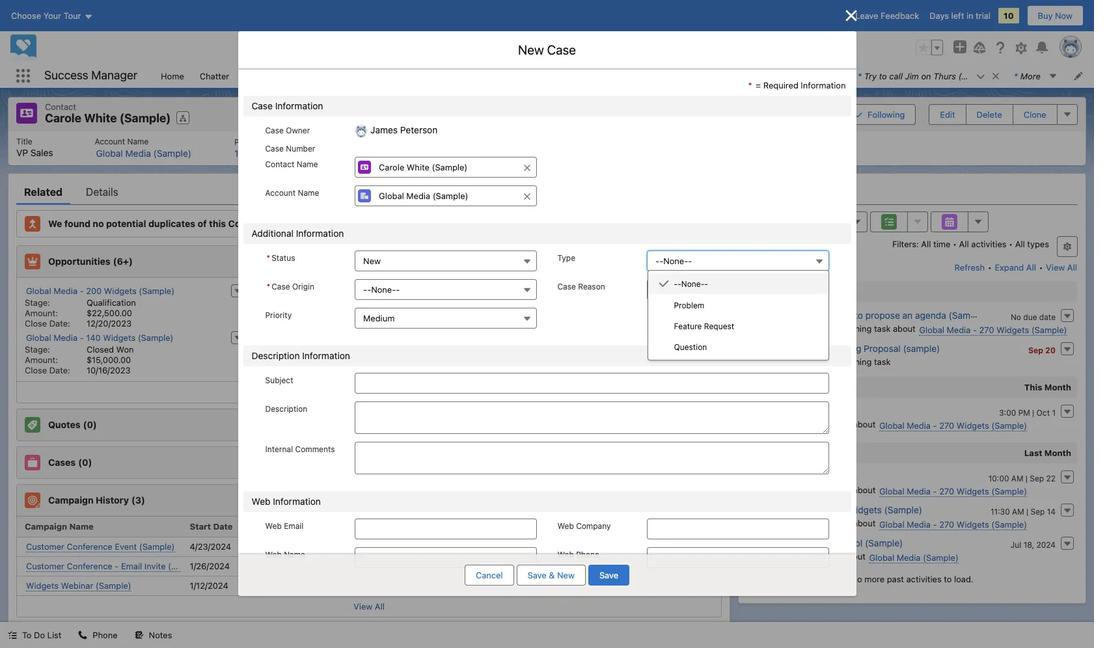 Task type: locate. For each thing, give the bounding box(es) containing it.
0 vertical spatial global media (sample) link
[[96, 148, 192, 159]]

2 vertical spatial (0)
[[72, 634, 85, 645]]

(0) for cases (0)
[[78, 457, 92, 468]]

date: left 10/3/2023
[[519, 365, 540, 375]]

0 vertical spatial (0)
[[83, 419, 97, 430]]

view all link up files element
[[17, 596, 722, 617]]

this month
[[1025, 382, 1072, 392]]

global media (sample) link for (sample)
[[96, 148, 192, 159]]

had inside you had a task about global media (sample)
[[801, 551, 815, 562]]

text default image inside notes button
[[135, 631, 144, 640]]

carole
[[45, 111, 81, 125], [826, 310, 853, 321]]

date:
[[49, 318, 70, 329], [284, 318, 305, 329], [519, 318, 540, 329], [49, 365, 70, 375], [284, 365, 305, 375], [519, 365, 540, 375]]

(0) for files (0)
[[72, 634, 85, 645]]

stage: down $22,500.00 close date:
[[25, 344, 50, 355]]

| for (sample)
[[1026, 474, 1028, 484]]

name for contact name
[[297, 160, 318, 170]]

4 you from the top
[[784, 485, 798, 495]]

0 vertical spatial sep
[[1029, 346, 1044, 355]]

list containing vp sales
[[8, 131, 1086, 165]]

0 horizontal spatial global media (sample) link
[[96, 148, 192, 159]]

1 horizontal spatial &
[[813, 286, 819, 297]]

* up priority
[[267, 282, 270, 292]]

view all link down types
[[1046, 257, 1079, 278]]

1 vertical spatial customer
[[26, 561, 65, 572]]

demo platform widgets (sample) link
[[782, 505, 923, 516]]

status down additional
[[272, 254, 295, 263]]

event for (sample)
[[830, 419, 851, 430]]

1 vertical spatial closed
[[87, 344, 114, 355]]

review for review (sample)
[[782, 406, 812, 417]]

date: inside $22,500.00 close date:
[[49, 318, 70, 329]]

view all down 10/6/2023
[[354, 387, 385, 398]]

1 month from the top
[[1045, 382, 1072, 392]]

an down sync up (sample) link
[[818, 485, 827, 495]]

tab list
[[16, 179, 722, 205]]

0 horizontal spatial closed won amount:
[[25, 344, 134, 365]]

name inside campaign history "element"
[[69, 522, 94, 532]]

Priority button
[[355, 308, 537, 329]]

& inside button
[[549, 571, 555, 581]]

close up subject
[[260, 365, 282, 375]]

web up start date element
[[252, 497, 271, 508]]

$5,000.00
[[322, 308, 362, 318]]

list box containing --none--
[[648, 270, 830, 361]]

have up october  •  2023
[[801, 357, 819, 367]]

won inside global media - 140 widgets (sample) element
[[116, 344, 134, 355]]

conference inside customer conference - email invite (sample) link
[[67, 561, 113, 572]]

status inside campaign history "element"
[[525, 522, 553, 532]]

global media - 270 widgets (sample) link for sync up (sample)
[[880, 486, 1028, 497]]

2023 up sync up (sample) link
[[823, 448, 845, 458]]

jim
[[906, 71, 920, 81]]

closed won amount: inside global media - 140 widgets (sample) element
[[25, 344, 134, 365]]

of
[[198, 218, 207, 229]]

stage: for global media - 400 widgets (sample)
[[495, 297, 520, 308]]

12/20/2023
[[87, 318, 132, 329]]

event image
[[760, 471, 776, 487]]

am
[[1012, 474, 1024, 484], [1013, 507, 1025, 517]]

1 horizontal spatial closed won amount:
[[260, 297, 369, 318]]

event image
[[760, 505, 776, 520]]

0 horizontal spatial to
[[855, 310, 864, 321]]

(sample)
[[904, 343, 941, 354]]

media inside account name global media (sample)
[[125, 148, 151, 159]]

leave
[[856, 10, 879, 21]]

global media (sample) link for about
[[870, 553, 959, 564]]

1 vertical spatial global media (sample) link
[[870, 553, 959, 564]]

number
[[286, 144, 315, 154]]

& left overdue
[[813, 286, 819, 297]]

1 vertical spatial you had an event about global media - 270 widgets (sample)
[[784, 485, 1028, 497]]

--none-- inside case origin, --none-- button
[[364, 285, 400, 295]]

1 vertical spatial carole
[[826, 310, 853, 321]]

to
[[880, 71, 888, 81], [855, 310, 864, 321], [945, 574, 953, 585]]

Contact Name text field
[[355, 157, 537, 178]]

you had an event about global media - 270 widgets (sample) for (sample)
[[784, 485, 1028, 497]]

view for view all link to the middle
[[354, 387, 373, 398]]

widgets webinar (sample)
[[26, 581, 131, 591]]

we
[[48, 218, 62, 229]]

close inside "$52,500.00 close date:"
[[260, 365, 282, 375]]

task inside you had a task about global media (sample)
[[825, 551, 841, 562]]

2 event from the top
[[830, 485, 851, 495]]

0 horizontal spatial qualification
[[87, 297, 136, 308]]

conference for event
[[67, 542, 113, 552]]

you down demo
[[784, 518, 798, 529]]

phone right the files (0)
[[93, 630, 118, 641]]

month right last
[[1045, 448, 1072, 458]]

1 vertical spatial to
[[855, 310, 864, 321]]

stage: inside global media - 140 widgets (sample) element
[[25, 344, 50, 355]]

0 vertical spatial to
[[880, 71, 888, 81]]

closed won amount:
[[260, 297, 369, 318], [25, 344, 134, 365]]

2 view all from the top
[[354, 601, 385, 612]]

view down 10/6/2023
[[354, 387, 373, 398]]

close for $22,500.00 close date:
[[25, 318, 47, 329]]

review down october  •  2023
[[782, 406, 812, 417]]

amount: up subject
[[260, 355, 293, 365]]

activities
[[972, 239, 1007, 249], [907, 574, 942, 585]]

event down demo platform widgets (sample) link
[[830, 518, 851, 529]]

search...
[[422, 42, 457, 53]]

2 vertical spatial |
[[1027, 507, 1029, 517]]

0 horizontal spatial won
[[116, 344, 134, 355]]

date
[[213, 522, 233, 532]]

sent up responded
[[525, 561, 543, 572]]

stage: inside global media - 200 widgets (sample) element
[[25, 297, 50, 308]]

1 vertical spatial list
[[8, 131, 1086, 165]]

3 had from the top
[[801, 518, 815, 529]]

expand
[[996, 262, 1025, 273]]

10/3/2023
[[557, 365, 597, 375]]

* case origin
[[267, 282, 315, 292]]

* for * = required information
[[749, 80, 753, 91]]

event
[[830, 419, 851, 430], [830, 485, 851, 495], [830, 518, 851, 529]]

1 vertical spatial event
[[830, 485, 851, 495]]

Subject text field
[[355, 374, 829, 394]]

task image
[[760, 538, 776, 553]]

2 vertical spatial to
[[945, 574, 953, 585]]

customer down campaign name
[[26, 542, 65, 552]]

1 horizontal spatial account
[[265, 189, 296, 198]]

list box
[[648, 270, 830, 361]]

2 month from the top
[[1045, 448, 1072, 458]]

2023 for october  •  2023
[[811, 382, 833, 392]]

Type button
[[647, 251, 829, 272]]

(0) inside files element
[[72, 634, 85, 645]]

closed down global media - 140 widgets (sample) link
[[87, 344, 114, 355]]

$15,000.00
[[87, 355, 131, 365]]

to for call
[[880, 71, 888, 81]]

0 vertical spatial |
[[1033, 408, 1035, 418]]

amount: down close date:
[[495, 355, 528, 365]]

0 vertical spatial no
[[1011, 312, 1022, 322]]

contact for contact name
[[265, 160, 295, 170]]

proposal
[[864, 343, 901, 354]]

1 vertical spatial sent
[[525, 561, 543, 572]]

in
[[967, 10, 974, 21]]

month right this
[[1045, 382, 1072, 392]]

2 you had an event about global media - 270 widgets (sample) from the top
[[784, 485, 1028, 497]]

1 conference from the top
[[67, 542, 113, 552]]

0 horizontal spatial call
[[804, 538, 819, 549]]

global media - 1750 widgets (sample)
[[261, 333, 413, 343]]

Case Origin, --None-- button
[[355, 280, 537, 301]]

1 vertical spatial qualification
[[322, 344, 371, 355]]

1 you from the top
[[784, 323, 798, 334]]

description down subject
[[265, 405, 308, 415]]

qualification amount: inside global media - 200 widgets (sample) element
[[25, 297, 136, 318]]

5 you from the top
[[784, 518, 798, 529]]

date: up description information
[[284, 318, 305, 329]]

won up medium
[[351, 297, 369, 308]]

close for $15,000.00 close date:
[[25, 365, 47, 375]]

date: up negotiation amount:
[[519, 318, 540, 329]]

upcoming
[[768, 286, 811, 297]]

close inside $15,000.00 close date:
[[25, 365, 47, 375]]

close up $15,000.00 close date:
[[25, 318, 47, 329]]

account for account name global media (sample)
[[95, 136, 125, 146]]

home link
[[153, 64, 192, 88]]

3 you from the top
[[784, 419, 798, 430]]

0 horizontal spatial 1
[[235, 148, 239, 159]]

0 vertical spatial sent
[[525, 542, 543, 552]]

10/16/2023
[[87, 365, 131, 375]]

amount: up negotiation amount:
[[495, 308, 528, 318]]

types
[[1028, 239, 1050, 249]]

close inside $19,500.00 close date:
[[495, 365, 517, 375]]

amount:
[[25, 308, 58, 318], [260, 308, 293, 318], [495, 308, 528, 318], [25, 355, 58, 365], [260, 355, 293, 365], [495, 355, 528, 365]]

--none-- for case origin, --none-- button
[[364, 285, 400, 295]]

1 vertical spatial account
[[265, 189, 296, 198]]

save for save
[[600, 571, 619, 581]]

text default image inside --none-- option
[[659, 279, 669, 289]]

email inside email info@salesforce.com
[[353, 136, 372, 146]]

| left 14
[[1027, 507, 1029, 517]]

close for $19,500.00 close date:
[[495, 365, 517, 375]]

type element
[[352, 517, 520, 538]]

amount: down opportunities icon
[[25, 308, 58, 318]]

0 vertical spatial carole
[[45, 111, 81, 125]]

global media - 270 widgets (sample) link down the 10:00
[[880, 486, 1028, 497]]

0 vertical spatial upcoming
[[833, 323, 872, 334]]

2 customer from the top
[[26, 561, 65, 572]]

origin
[[292, 282, 315, 292]]

text default image
[[992, 72, 1001, 81], [659, 279, 669, 289], [8, 631, 17, 640], [78, 631, 88, 640], [135, 631, 144, 640]]

4 had from the top
[[801, 551, 815, 562]]

date: for $5,000.00 close date:
[[284, 318, 305, 329]]

1 vertical spatial status
[[525, 522, 553, 532]]

about inside you had a task about global media (sample)
[[844, 551, 866, 562]]

1 sent from the top
[[525, 542, 543, 552]]

you down intro
[[784, 551, 798, 562]]

oct
[[1037, 408, 1051, 418]]

0 vertical spatial phone
[[577, 551, 600, 560]]

0 horizontal spatial qualification amount:
[[25, 297, 136, 318]]

information
[[801, 80, 846, 91], [275, 100, 323, 111], [296, 228, 344, 239], [302, 351, 350, 362], [273, 497, 321, 508]]

carole right contact image on the left of the page
[[45, 111, 81, 125]]

| right the 'pm' on the bottom of the page
[[1033, 408, 1035, 418]]

1 vertical spatial contact
[[265, 160, 295, 170]]

list containing home
[[153, 64, 1095, 88]]

account down 'contact name' at the left
[[265, 189, 296, 198]]

demo
[[782, 505, 807, 516]]

activities right past
[[907, 574, 942, 585]]

an up october  •  2023
[[822, 357, 831, 367]]

view for bottom view all link
[[354, 601, 373, 612]]

sent
[[525, 542, 543, 552], [525, 561, 543, 572]]

view all for view all link to the middle
[[354, 387, 385, 398]]

campaign down campaign history (3)
[[25, 522, 67, 532]]

2 save from the left
[[600, 571, 619, 581]]

campaign up campaign name
[[48, 495, 94, 506]]

close inside $22,500.00 close date:
[[25, 318, 47, 329]]

--none-- option
[[648, 274, 829, 295]]

2 vertical spatial task
[[825, 551, 841, 562]]

media
[[125, 148, 151, 159], [54, 286, 78, 296], [289, 286, 312, 296], [523, 286, 547, 296], [947, 325, 971, 335], [54, 333, 78, 343], [289, 333, 312, 343], [907, 420, 931, 431], [907, 486, 931, 497], [907, 519, 931, 530], [897, 553, 921, 563]]

save
[[528, 571, 547, 581], [600, 571, 619, 581]]

view inside campaign history "element"
[[354, 601, 373, 612]]

date: inside global media - 400 widgets (sample) element
[[519, 318, 540, 329]]

description up subject
[[252, 351, 300, 362]]

edit
[[941, 109, 956, 120]]

contact down 667-
[[265, 160, 295, 170]]

0 horizontal spatial save
[[528, 571, 547, 581]]

information up web email
[[273, 497, 321, 508]]

250
[[321, 286, 337, 296]]

0 vertical spatial 2023
[[811, 382, 833, 392]]

1 horizontal spatial qualification amount:
[[260, 344, 371, 365]]

case for case information
[[252, 100, 273, 111]]

2 vertical spatial sep
[[1031, 507, 1046, 517]]

0 vertical spatial am
[[1012, 474, 1024, 484]]

* left "send"
[[761, 71, 764, 81]]

1 vertical spatial conference
[[67, 561, 113, 572]]

view all for bottom view all link
[[354, 601, 385, 612]]

2 sent from the top
[[525, 561, 543, 572]]

2 vertical spatial view
[[354, 601, 373, 612]]

no for no more past activities to load.
[[852, 574, 863, 585]]

&
[[813, 286, 819, 297], [549, 571, 555, 581]]

0 horizontal spatial no
[[852, 574, 863, 585]]

0 horizontal spatial status
[[272, 254, 295, 263]]

name
[[127, 136, 149, 146], [297, 160, 318, 170], [298, 189, 319, 198], [69, 522, 94, 532], [284, 551, 305, 560]]

| for widgets
[[1027, 507, 1029, 517]]

Web Phone text field
[[647, 548, 829, 569]]

following button
[[844, 104, 917, 125]]

email for email info@salesforce.com
[[353, 136, 372, 146]]

group
[[916, 40, 944, 55]]

1 event from the top
[[830, 419, 851, 430]]

carole white (sample)
[[45, 111, 171, 125]]

campaign for campaign name
[[25, 522, 67, 532]]

list
[[153, 64, 1095, 88], [8, 131, 1086, 165]]

date: inside "$52,500.00 close date:"
[[284, 365, 305, 375]]

edit button
[[930, 104, 967, 125]]

qualification inside global media - 200 widgets (sample) element
[[87, 297, 136, 308]]

1 vertical spatial sep
[[1031, 474, 1045, 484]]

2 vertical spatial event
[[830, 518, 851, 529]]

load.
[[955, 574, 974, 585]]

Web Company text field
[[647, 519, 829, 540]]

cases image
[[25, 455, 40, 471]]

information down 1750
[[302, 351, 350, 362]]

global media - 140 widgets (sample) link
[[26, 333, 174, 344]]

140
[[86, 333, 101, 343]]

name up customer conference event (sample)
[[69, 522, 94, 532]]

1 horizontal spatial contact
[[265, 160, 295, 170]]

send
[[767, 71, 787, 81]]

3 event from the top
[[830, 518, 851, 529]]

all
[[922, 239, 932, 249], [960, 239, 970, 249], [1016, 239, 1026, 249], [1027, 262, 1037, 273], [1068, 262, 1078, 273], [375, 387, 385, 398], [375, 601, 385, 612]]

phone down web company
[[577, 551, 600, 560]]

1 horizontal spatial qualification
[[322, 344, 371, 355]]

conference inside customer conference event (sample) link
[[67, 542, 113, 552]]

am for demo platform widgets (sample)
[[1013, 507, 1025, 517]]

no left due
[[1011, 312, 1022, 322]]

to left propose
[[855, 310, 864, 321]]

campaign name element
[[17, 517, 185, 538]]

you for 3:00
[[784, 419, 798, 430]]

1 vertical spatial month
[[1045, 448, 1072, 458]]

0 vertical spatial view all
[[354, 387, 385, 398]]

1 customer from the top
[[26, 542, 65, 552]]

0 vertical spatial list
[[153, 64, 1095, 88]]

upcoming inside the you have an upcoming task about global media - 270 widgets (sample)
[[833, 323, 872, 334]]

1 vertical spatial (0)
[[78, 457, 92, 468]]

•
[[954, 239, 958, 249], [1010, 239, 1014, 249], [989, 262, 993, 273], [1040, 262, 1044, 273], [804, 382, 809, 392], [817, 448, 821, 458]]

name inside account name global media (sample)
[[127, 136, 149, 146]]

about for up
[[854, 485, 876, 495]]

0 horizontal spatial activities
[[907, 574, 942, 585]]

phone button
[[71, 623, 125, 649]]

sep for sync up (sample)
[[1031, 474, 1045, 484]]

all inside campaign history "element"
[[375, 601, 385, 612]]

1 vertical spatial review
[[782, 406, 812, 417]]

270 for demo platform widgets (sample)
[[940, 519, 955, 530]]

amount: inside global media - 200 widgets (sample) element
[[25, 308, 58, 318]]

carole down overdue
[[826, 310, 853, 321]]

2 conference from the top
[[67, 561, 113, 572]]

• right 'time'
[[954, 239, 958, 249]]

2 have from the top
[[801, 357, 819, 367]]

close inside global media - 400 widgets (sample) element
[[495, 318, 517, 329]]

status left web company
[[525, 522, 553, 532]]

an for no due date
[[822, 323, 831, 334]]

list item
[[753, 64, 851, 88], [851, 64, 1007, 88]]

close up negotiation amount:
[[495, 318, 517, 329]]

stage: up close date:
[[495, 297, 520, 308]]

0 vertical spatial call
[[890, 71, 903, 81]]

account inside account name global media (sample)
[[95, 136, 125, 146]]

Status, New button
[[355, 251, 537, 272]]

you down sync
[[784, 485, 798, 495]]

days left in trial
[[930, 10, 991, 21]]

date: for $15,000.00 close date:
[[49, 365, 70, 375]]

conference down campaign name element
[[67, 542, 113, 552]]

close down * case origin
[[260, 318, 282, 329]]

6 you from the top
[[784, 551, 798, 562]]

event for up
[[830, 485, 851, 495]]

type
[[558, 254, 576, 263]]

web for web company
[[558, 522, 574, 532]]

--none--
[[656, 256, 693, 267], [674, 280, 709, 289], [364, 285, 400, 295]]

1 horizontal spatial to
[[880, 71, 888, 81]]

stage: inside global media - 180 widgets (sample) element
[[495, 344, 520, 355]]

0 horizontal spatial account
[[95, 136, 125, 146]]

sep left "22"
[[1031, 474, 1045, 484]]

review up you have an upcoming task
[[801, 343, 830, 354]]

you for 11:30
[[784, 518, 798, 529]]

1 vertical spatial no
[[852, 574, 863, 585]]

list for leave feedback link
[[153, 64, 1095, 88]]

you inside you had a task about global media (sample)
[[784, 551, 798, 562]]

task for you have an upcoming task
[[875, 357, 891, 367]]

1 list item from the left
[[753, 64, 851, 88]]

widgets inside campaign history "element"
[[26, 581, 59, 591]]

name down 6389
[[297, 160, 318, 170]]

date: inside $15,000.00 close date:
[[49, 365, 70, 375]]

amount: down $22,500.00 close date:
[[25, 355, 58, 365]]

an up you have an upcoming task
[[822, 323, 831, 334]]

0 vertical spatial campaign
[[48, 495, 94, 506]]

campaign
[[48, 495, 94, 506], [25, 522, 67, 532]]

info@salesforce.com
[[353, 147, 440, 158]]

customer for customer conference event (sample)
[[26, 542, 65, 552]]

1 vertical spatial campaign
[[25, 522, 67, 532]]

an inside the you have an upcoming task about global media - 270 widgets (sample)
[[822, 323, 831, 334]]

stage: inside global media - 400 widgets (sample) element
[[495, 297, 520, 308]]

customer conference - email invite (sample)
[[26, 561, 204, 572]]

comments
[[295, 445, 335, 455]]

0 vertical spatial conference
[[67, 542, 113, 552]]

date: for $52,500.00 close date:
[[284, 365, 305, 375]]

0 horizontal spatial phone
[[93, 630, 118, 641]]

have for you have an upcoming task about global media - 270 widgets (sample)
[[801, 323, 819, 334]]

invite
[[145, 561, 166, 572]]

text default image inside to do list button
[[8, 631, 17, 640]]

- inside the you have an upcoming task about global media - 270 widgets (sample)
[[974, 325, 978, 335]]

this
[[1025, 382, 1043, 392]]

1 vertical spatial view
[[354, 387, 373, 398]]

0 horizontal spatial &
[[549, 571, 555, 581]]

web for web name
[[265, 551, 282, 560]]

1 save from the left
[[528, 571, 547, 581]]

letter
[[789, 71, 813, 81]]

0 vertical spatial qualification amount:
[[25, 297, 136, 318]]

title vp sales
[[16, 136, 53, 158]]

new inside "new" button
[[685, 256, 703, 267]]

problem
[[674, 301, 705, 310]]

2 had from the top
[[801, 485, 815, 495]]

refresh button
[[955, 257, 986, 278]]

save down status element
[[600, 571, 619, 581]]

0 vertical spatial closed
[[322, 297, 349, 308]]

6389
[[288, 148, 311, 159]]

case
[[547, 42, 576, 57], [252, 100, 273, 111], [265, 126, 284, 135], [265, 144, 284, 154], [272, 282, 290, 292], [558, 282, 576, 292]]

sent up the save & new button
[[525, 542, 543, 552]]

qualification amount: down 200
[[25, 297, 136, 318]]

(0) right cases
[[78, 457, 92, 468]]

to left load.
[[945, 574, 953, 585]]

have inside the you have an upcoming task about global media - 270 widgets (sample)
[[801, 323, 819, 334]]

task inside the you have an upcoming task about global media - 270 widgets (sample)
[[875, 323, 891, 334]]

call up a
[[804, 538, 819, 549]]

information for case information
[[275, 100, 323, 111]]

--none-- inside '--none--' button
[[656, 256, 693, 267]]

customer conference event (sample)
[[26, 542, 175, 552]]

you up october on the bottom of page
[[784, 357, 798, 367]]

information for description information
[[302, 351, 350, 362]]

upcoming down pricing at the bottom of page
[[833, 357, 872, 367]]

1 upcoming from the top
[[833, 323, 872, 334]]

upcoming up pricing at the bottom of page
[[833, 323, 872, 334]]

you had an event about global media - 270 widgets (sample) for widgets
[[784, 518, 1028, 530]]

view all inside campaign history "element"
[[354, 601, 385, 612]]

stage: down opportunities icon
[[25, 297, 50, 308]]

date: inside the $5,000.00 close date:
[[284, 318, 305, 329]]

have down 'upcoming & overdue'
[[801, 323, 819, 334]]

(0)
[[83, 419, 97, 430], [78, 457, 92, 468], [72, 634, 85, 645]]

2 upcoming from the top
[[833, 357, 872, 367]]

had down up
[[801, 485, 815, 495]]

upcoming & overdue
[[768, 286, 857, 297]]

name down 'contact name' at the left
[[298, 189, 319, 198]]

opportunities
[[48, 256, 110, 267]]

& inside dropdown button
[[813, 286, 819, 297]]

0 vertical spatial status
[[272, 254, 295, 263]]

upcoming for you have an upcoming task
[[833, 357, 872, 367]]

* for * try to call jim on thurs (sample)
[[858, 71, 862, 81]]

1 horizontal spatial save
[[600, 571, 619, 581]]

manager
[[91, 69, 137, 82]]

this
[[209, 218, 226, 229]]

about
[[894, 323, 916, 334], [854, 419, 876, 430], [854, 485, 876, 495], [854, 518, 876, 529], [844, 551, 866, 562]]

task right a
[[825, 551, 841, 562]]

web up save & new at bottom
[[558, 551, 574, 560]]

save for save & new
[[528, 571, 547, 581]]

Web Name text field
[[355, 548, 537, 569]]

about inside the you have an upcoming task about global media - 270 widgets (sample)
[[894, 323, 916, 334]]

sep left 20 at the right bottom of the page
[[1029, 346, 1044, 355]]

1 vertical spatial won
[[116, 344, 134, 355]]

1 vertical spatial have
[[801, 357, 819, 367]]

1 horizontal spatial phone
[[577, 551, 600, 560]]

won up 10/16/2023
[[116, 344, 134, 355]]

0 vertical spatial customer
[[26, 542, 65, 552]]

1 horizontal spatial 1
[[1053, 408, 1056, 418]]

information right additional
[[296, 228, 344, 239]]

1/26/2024
[[190, 561, 230, 572]]

vp
[[16, 147, 28, 158]]

case for case owner
[[265, 126, 284, 135]]

you have an upcoming task
[[784, 357, 891, 367]]

(0) right the "files" on the bottom left of the page
[[72, 634, 85, 645]]

1 view all from the top
[[354, 387, 385, 398]]

an down platform
[[818, 518, 827, 529]]

0 vertical spatial account
[[95, 136, 125, 146]]

responded
[[525, 581, 570, 591]]

no left more
[[852, 574, 863, 585]]

account down carole white (sample)
[[95, 136, 125, 146]]

text default image inside the phone button
[[78, 631, 88, 640]]

10/23/2023
[[322, 318, 367, 329]]

close inside the $5,000.00 close date:
[[260, 318, 282, 329]]

0 vertical spatial 1
[[235, 148, 239, 159]]

1 had from the top
[[801, 419, 815, 430]]

widgets inside the you have an upcoming task about global media - 270 widgets (sample)
[[997, 325, 1030, 335]]

closed down global media - 250 widgets (sample) link
[[322, 297, 349, 308]]

negotiation
[[557, 344, 602, 355]]

task down the "proposal"
[[875, 357, 891, 367]]

global media - 270 widgets (sample) link down due
[[920, 325, 1068, 336]]

date: inside $19,500.00 close date:
[[519, 365, 540, 375]]

global media - 270 widgets (sample) link down 3:00
[[880, 420, 1028, 432]]

1 horizontal spatial no
[[1011, 312, 1022, 322]]

1 have from the top
[[801, 323, 819, 334]]

expand all button
[[995, 257, 1038, 278]]

call inside list item
[[890, 71, 903, 81]]

you inside the you have an upcoming task about global media - 270 widgets (sample)
[[784, 323, 798, 334]]

1 vertical spatial 2023
[[823, 448, 845, 458]]

now
[[1056, 10, 1073, 21]]

stage: for global media - 200 widgets (sample)
[[25, 297, 50, 308]]

close up quotes image
[[25, 365, 47, 375]]

upcoming & overdue button
[[748, 281, 1078, 302]]

1 vertical spatial &
[[549, 571, 555, 581]]

0 vertical spatial event
[[830, 419, 851, 430]]

task down propose
[[875, 323, 891, 334]]

Web Email text field
[[355, 519, 537, 540]]

|
[[1033, 408, 1035, 418], [1026, 474, 1028, 484], [1027, 507, 1029, 517]]

global media - 270 widgets (sample) link down 11:30
[[880, 519, 1028, 531]]

web down start date element
[[265, 551, 282, 560]]

1 vertical spatial task
[[875, 357, 891, 367]]

1 vertical spatial view all
[[354, 601, 385, 612]]

had down review (sample) "link"
[[801, 419, 815, 430]]

0 horizontal spatial closed
[[87, 344, 114, 355]]

an for 11:30 am | sep 14
[[818, 518, 827, 529]]

1 vertical spatial am
[[1013, 507, 1025, 517]]

0 horizontal spatial contact
[[45, 102, 76, 112]]

3 you had an event about global media - 270 widgets (sample) from the top
[[784, 518, 1028, 530]]

event up demo platform widgets (sample) link
[[830, 485, 851, 495]]

intro call with carol (sample) link
[[782, 538, 904, 549]]



Task type: vqa. For each thing, say whether or not it's contained in the screenshot.
text default icon inside the list item
yes



Task type: describe. For each thing, give the bounding box(es) containing it.
no for no due date
[[1011, 312, 1022, 322]]

qualification for $22,500.00 close date:
[[87, 297, 136, 308]]

task for you have an upcoming task about global media - 270 widgets (sample)
[[875, 323, 891, 334]]

information for additional information
[[296, 228, 344, 239]]

files element
[[16, 623, 722, 649]]

campaign name
[[25, 522, 94, 532]]

global media - 270 widgets (sample) link for review (sample)
[[880, 420, 1028, 432]]

name for campaign name
[[69, 522, 94, 532]]

pricing
[[833, 343, 862, 354]]

1 vertical spatial call
[[804, 538, 819, 549]]

web name
[[265, 551, 305, 560]]

have for you have an upcoming task
[[801, 357, 819, 367]]

2 vertical spatial view all link
[[17, 596, 722, 617]]

2 you from the top
[[784, 357, 798, 367]]

had for sync
[[801, 485, 815, 495]]

10:00
[[989, 474, 1010, 484]]

1 vertical spatial activities
[[907, 574, 942, 585]]

text default image for notes
[[135, 631, 144, 640]]

reason
[[579, 282, 606, 292]]

duplicates
[[148, 218, 195, 229]]

3:00
[[1000, 408, 1017, 418]]

1 horizontal spatial event
[[358, 542, 380, 552]]

- inside campaign history "element"
[[115, 561, 119, 572]]

date: for $19,500.00 close date:
[[519, 365, 540, 375]]

1 horizontal spatial carole
[[826, 310, 853, 321]]

web for web email
[[265, 522, 282, 532]]

sync up (sample)
[[782, 471, 858, 482]]

200
[[86, 286, 102, 296]]

global inside you had a task about global media (sample)
[[870, 553, 895, 563]]

october  •  2023
[[768, 382, 833, 392]]

no more past activities to load. status
[[747, 574, 1079, 585]]

text default image for to do list
[[8, 631, 17, 640]]

campaign history element
[[16, 484, 722, 618]]

amount: inside global media - 400 widgets (sample) element
[[495, 308, 528, 318]]

400
[[556, 286, 572, 296]]

am for sync up (sample)
[[1012, 474, 1024, 484]]

success manager
[[44, 69, 137, 82]]

review (sample) link
[[782, 406, 853, 417]]

september
[[768, 448, 815, 458]]

feature
[[674, 322, 702, 332]]

18,
[[1024, 540, 1035, 550]]

270 for review (sample)
[[940, 420, 955, 431]]

contact for contact
[[45, 102, 76, 112]]

(sample) inside account name global media (sample)
[[153, 148, 192, 159]]

sep for demo platform widgets (sample)
[[1031, 507, 1046, 517]]

global media - 270 widgets (sample) link for demo platform widgets (sample)
[[880, 519, 1028, 531]]

20
[[1046, 346, 1056, 355]]

Account Name text field
[[355, 186, 537, 207]]

additional
[[252, 228, 294, 239]]

september  •  2023
[[768, 448, 845, 458]]

info@salesforce.com link
[[353, 147, 440, 158]]

month for last month
[[1045, 448, 1072, 458]]

media inside the you have an upcoming task about global media - 270 widgets (sample)
[[947, 325, 971, 335]]

last
[[1025, 448, 1043, 458]]

name for account name global media (sample)
[[127, 136, 149, 146]]

sales
[[30, 147, 53, 158]]

new inside new button
[[364, 256, 381, 267]]

1 (800) 667-6389 link
[[235, 148, 311, 159]]

filters:
[[893, 239, 920, 249]]

company
[[577, 522, 611, 532]]

related tab panel
[[16, 205, 722, 649]]

you for jul
[[784, 551, 798, 562]]

account name global media (sample)
[[95, 136, 192, 159]]

about for platform
[[854, 518, 876, 529]]

platform
[[810, 505, 845, 516]]

global inside the you have an upcoming task about global media - 270 widgets (sample)
[[920, 325, 945, 335]]

additional information
[[252, 228, 344, 239]]

to do list
[[22, 630, 61, 641]]

2023 for september  •  2023
[[823, 448, 845, 458]]

sent for event
[[525, 542, 543, 552]]

(sample) inside you had a task about global media (sample)
[[924, 553, 959, 563]]

description for description information
[[252, 351, 300, 362]]

11:30 am | sep 14
[[991, 507, 1056, 517]]

opportunities image
[[25, 254, 40, 269]]

amount: down * case origin
[[260, 308, 293, 318]]

1 horizontal spatial activities
[[972, 239, 1007, 249]]

you for no
[[784, 323, 798, 334]]

0 horizontal spatial carole
[[45, 111, 81, 125]]

due
[[1024, 312, 1038, 322]]

• down types
[[1040, 262, 1044, 273]]

no more past activities to load.
[[852, 574, 974, 585]]

past
[[888, 574, 905, 585]]

* for * case origin
[[267, 282, 270, 292]]

clone
[[1024, 109, 1047, 120]]

owner
[[286, 126, 310, 135]]

negotiation amount:
[[495, 344, 602, 365]]

an for 3:00 pm | oct 1
[[818, 419, 827, 430]]

status element
[[520, 517, 688, 538]]

case number
[[265, 144, 315, 154]]

an up the you have an upcoming task about global media - 270 widgets (sample)
[[903, 310, 913, 321]]

review for review pricing proposal (sample)
[[801, 343, 830, 354]]

you had a task about global media (sample)
[[784, 551, 959, 563]]

case for case number
[[265, 144, 284, 154]]

description information
[[252, 351, 350, 362]]

contact image
[[16, 103, 37, 124]]

carol
[[841, 538, 863, 549]]

new button
[[674, 251, 714, 272]]

closed inside global media - 140 widgets (sample) element
[[87, 344, 114, 355]]

global media - 200 widgets (sample)
[[26, 286, 175, 296]]

• up sync up (sample) link
[[817, 448, 821, 458]]

delete
[[977, 109, 1003, 120]]

--none-- for '--none--' button
[[656, 256, 693, 267]]

save & new
[[528, 571, 575, 581]]

1 you had an event about global media - 270 widgets (sample) from the top
[[784, 419, 1028, 431]]

Internal Comments text field
[[355, 443, 829, 475]]

sep 20
[[1029, 346, 1056, 355]]

& for save
[[549, 571, 555, 581]]

0 vertical spatial view all link
[[1046, 257, 1079, 278]]

none- inside option
[[682, 280, 705, 289]]

to for propose
[[855, 310, 864, 321]]

start date
[[190, 522, 233, 532]]

sync up (sample) link
[[782, 471, 858, 482]]

close for $52,500.00 close date:
[[260, 365, 282, 375]]

270 inside the you have an upcoming task about global media - 270 widgets (sample)
[[980, 325, 995, 335]]

case reason
[[558, 282, 606, 292]]

following
[[868, 109, 906, 120]]

global media - 200 widgets (sample) element
[[17, 283, 252, 330]]

global media - 140 widgets (sample) element
[[17, 330, 252, 377]]

we found no potential duplicates of this contact.
[[48, 218, 267, 229]]

account for account name
[[265, 189, 296, 198]]

internal
[[265, 445, 293, 455]]

notes
[[149, 630, 172, 641]]

information for web information
[[273, 497, 321, 508]]

medium
[[364, 314, 395, 324]]

james peterson link
[[499, 148, 566, 159]]

(0) for quotes (0)
[[83, 419, 97, 430]]

start date element
[[185, 517, 352, 538]]

name for web name
[[284, 551, 305, 560]]

no
[[93, 218, 104, 229]]

2 horizontal spatial to
[[945, 574, 953, 585]]

event for platform
[[830, 518, 851, 529]]

1 vertical spatial view all link
[[17, 381, 722, 403]]

email for email carole to propose an agenda (sample)
[[801, 310, 823, 321]]

quotes image
[[25, 417, 40, 433]]

you for 10:00
[[784, 485, 798, 495]]

amount: inside negotiation amount:
[[495, 355, 528, 365]]

global media - 400 widgets (sample)
[[496, 286, 645, 296]]

none- for case origin, --none-- button
[[371, 285, 396, 295]]

global media - 400 widgets (sample) element
[[487, 283, 722, 330]]

0 vertical spatial won
[[351, 297, 369, 308]]

had for review
[[801, 419, 815, 430]]

667-
[[267, 148, 288, 159]]

stage: for global media - 140 widgets (sample)
[[25, 344, 50, 355]]

james peterson
[[499, 148, 566, 159]]

--none-- inside --none-- option
[[674, 280, 709, 289]]

internal comments
[[265, 445, 335, 455]]

days
[[930, 10, 950, 21]]

amount: inside global media - 140 widgets (sample) element
[[25, 355, 58, 365]]

buy now
[[1039, 10, 1073, 21]]

more
[[865, 574, 885, 585]]

* = required information
[[749, 80, 846, 91]]

text default image for --none--
[[659, 279, 669, 289]]

none- for '--none--' button
[[664, 256, 689, 267]]

description for description
[[265, 405, 308, 415]]

date: for $22,500.00 close date:
[[49, 318, 70, 329]]

0 horizontal spatial event
[[115, 542, 137, 552]]

* for * status
[[267, 254, 270, 263]]

customer conference event (sample) link
[[26, 542, 175, 553]]

an for 10:00 am | sep 22
[[818, 485, 827, 495]]

4/23/2024
[[190, 542, 231, 552]]

1 horizontal spatial closed
[[322, 297, 349, 308]]

& for upcoming
[[813, 286, 819, 297]]

sent for email
[[525, 561, 543, 572]]

• left expand
[[989, 262, 993, 273]]

* try to call jim on thurs (sample)
[[858, 71, 995, 81]]

phone inside button
[[93, 630, 118, 641]]

Description text field
[[355, 402, 829, 435]]

conference for -
[[67, 561, 113, 572]]

had for demo
[[801, 518, 815, 529]]

account name
[[265, 189, 319, 198]]

* for * send letter
[[761, 71, 764, 81]]

jul 18, 2024
[[1011, 540, 1056, 550]]

subject
[[265, 376, 293, 386]]

(3)
[[132, 495, 145, 506]]

0 vertical spatial closed won amount:
[[260, 297, 369, 318]]

email for email
[[358, 561, 379, 572]]

close for $5,000.00 close date:
[[260, 318, 282, 329]]

clone button
[[1013, 104, 1058, 125]]

stage: up subject
[[260, 344, 285, 355]]

to do list button
[[0, 623, 69, 649]]

inverse image
[[844, 8, 859, 23]]

global inside account name global media (sample)
[[96, 148, 123, 159]]

upcoming for you have an upcoming task about global media - 270 widgets (sample)
[[833, 323, 872, 334]]

270 for sync up (sample)
[[940, 486, 955, 497]]

new inside the save & new button
[[558, 571, 575, 581]]

1 vertical spatial 1
[[1053, 408, 1056, 418]]

media inside you had a task about global media (sample)
[[897, 553, 921, 563]]

qualification for $52,500.00 close date:
[[322, 344, 371, 355]]

tab list containing related
[[16, 179, 722, 205]]

text default image inside list item
[[992, 72, 1001, 81]]

global media - 180 widgets (sample) element
[[487, 330, 722, 377]]

2 list item from the left
[[851, 64, 1007, 88]]

month for this month
[[1045, 382, 1072, 392]]

$15,000.00 close date:
[[25, 355, 131, 375]]

global media - 400 widgets (sample) link
[[496, 286, 645, 297]]

about for (sample)
[[854, 419, 876, 430]]

2024
[[1037, 540, 1056, 550]]

web information
[[252, 497, 321, 508]]

• right october on the bottom of page
[[804, 382, 809, 392]]

(800)
[[241, 148, 265, 159]]

case for case reason
[[558, 282, 576, 292]]

thurs
[[934, 71, 957, 81]]

information right required
[[801, 80, 846, 91]]

list for home link
[[8, 131, 1086, 165]]

qualification amount: for $52,500.00
[[260, 344, 371, 365]]

last month
[[1025, 448, 1072, 458]]

(sample) inside the you have an upcoming task about global media - 270 widgets (sample)
[[1032, 325, 1068, 335]]

qualification amount: for $22,500.00
[[25, 297, 136, 318]]

text default image for phone
[[78, 631, 88, 640]]

• up expand
[[1010, 239, 1014, 249]]

name for account name
[[298, 189, 319, 198]]

0 vertical spatial view
[[1047, 262, 1066, 273]]



